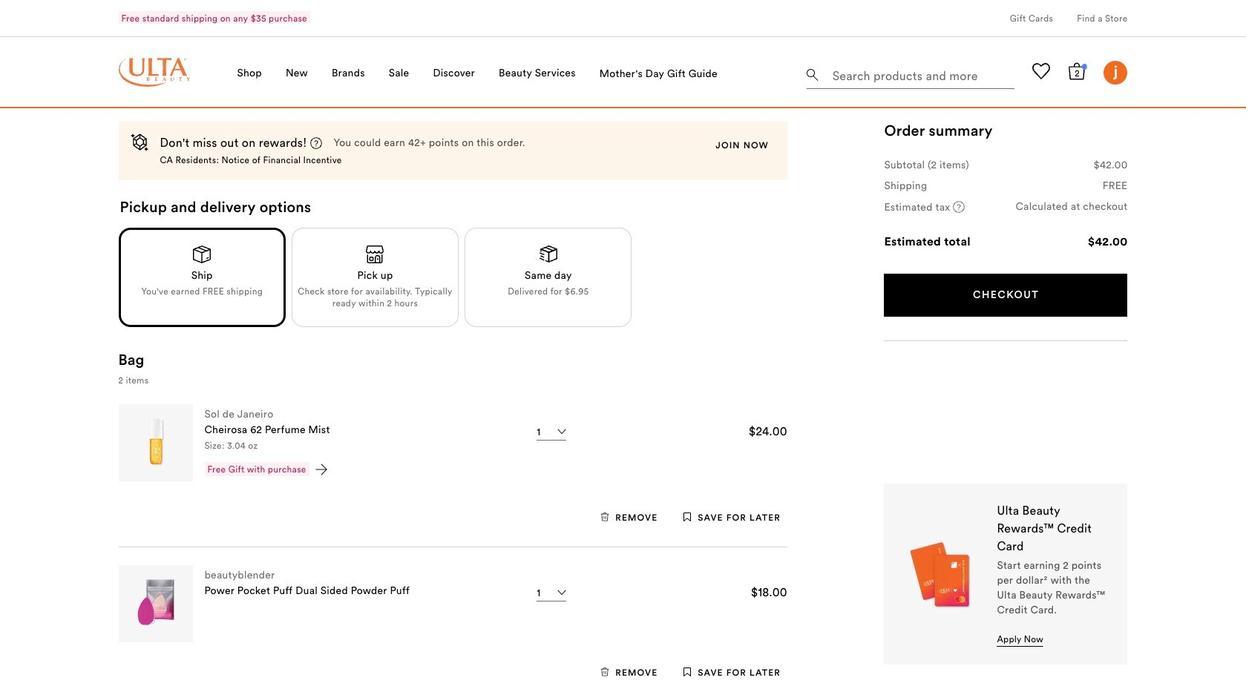 Task type: locate. For each thing, give the bounding box(es) containing it.
favorites icon image
[[1033, 62, 1051, 80]]

learn more how tax is estimated image
[[953, 201, 965, 213]]

1 vertical spatial product group
[[118, 548, 787, 690]]

withicon image
[[601, 513, 610, 522], [683, 513, 692, 522], [601, 668, 610, 677], [683, 668, 692, 677]]

2 product group from the top
[[118, 548, 787, 690]]

None search field
[[807, 56, 1015, 92]]

0 vertical spatial product group
[[118, 387, 787, 547]]

1 product group from the top
[[118, 387, 787, 547]]

product group
[[118, 387, 787, 547], [118, 548, 787, 690]]



Task type: describe. For each thing, give the bounding box(es) containing it.
Search products and more search field
[[831, 59, 1011, 86]]

withiconright image
[[315, 464, 327, 476]]



Task type: vqa. For each thing, say whether or not it's contained in the screenshot.
1st product group from the bottom of the page
yes



